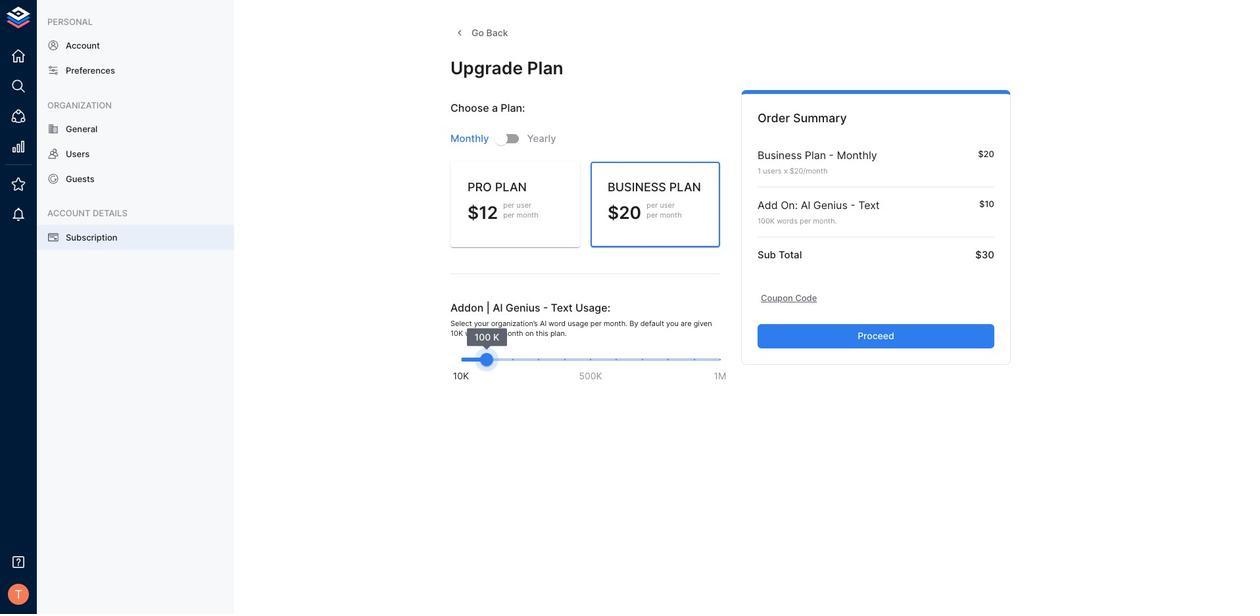 Task type: locate. For each thing, give the bounding box(es) containing it.
1m
[[714, 370, 727, 382]]

organization
[[47, 100, 112, 110]]

0 horizontal spatial al
[[493, 301, 503, 315]]

1 horizontal spatial text
[[859, 199, 880, 212]]

guests
[[66, 174, 95, 184]]

month for 12
[[517, 211, 539, 220]]

- inside add on: al genius - text 100k words per month.
[[851, 199, 856, 212]]

0 horizontal spatial plan
[[495, 180, 527, 194]]

al right |
[[493, 301, 503, 315]]

genius for on:
[[814, 199, 848, 212]]

$ inside "$ 12 per user per month"
[[468, 202, 479, 223]]

2 horizontal spatial $
[[790, 166, 795, 175]]

2 user from the left
[[660, 201, 675, 210]]

1 horizontal spatial plan
[[805, 149, 827, 162]]

month.
[[814, 217, 837, 226], [604, 319, 628, 328]]

genius inside addon | al genius - text usage: select your organization's al word usage per month. by default you are given 10k words per month on this plan.
[[506, 301, 541, 315]]

per inside add on: al genius - text 100k words per month.
[[800, 217, 812, 226]]

coupon code button
[[758, 289, 821, 309]]

0 vertical spatial text
[[859, 199, 880, 212]]

text inside addon | al genius - text usage: select your organization's al word usage per month. by default you are given 10k words per month on this plan.
[[551, 301, 573, 315]]

users link
[[37, 141, 234, 167]]

month right 12
[[517, 211, 539, 220]]

al inside add on: al genius - text 100k words per month.
[[801, 199, 811, 212]]

plan for 20
[[670, 180, 702, 194]]

$ inside business plan - monthly 1 users x $ 20 /month
[[790, 166, 795, 175]]

2 plan from the left
[[670, 180, 702, 194]]

words inside addon | al genius - text usage: select your organization's al word usage per month. by default you are given 10k words per month on this plan.
[[465, 329, 486, 339]]

- inside addon | al genius - text usage: select your organization's al word usage per month. by default you are given 10k words per month on this plan.
[[544, 301, 548, 315]]

monthly down summary at the top of page
[[837, 149, 878, 162]]

0 horizontal spatial month.
[[604, 319, 628, 328]]

$30
[[976, 249, 995, 262]]

1 horizontal spatial user
[[660, 201, 675, 210]]

monthly
[[451, 133, 489, 145], [837, 149, 878, 162]]

1 vertical spatial text
[[551, 301, 573, 315]]

$20
[[979, 149, 995, 159]]

20 right x
[[795, 166, 804, 175]]

0 horizontal spatial genius
[[506, 301, 541, 315]]

0 vertical spatial -
[[830, 149, 834, 162]]

text for 100k
[[859, 199, 880, 212]]

1 vertical spatial monthly
[[837, 149, 878, 162]]

by
[[630, 319, 639, 328]]

1 vertical spatial 20
[[619, 202, 642, 223]]

genius up organization's
[[506, 301, 541, 315]]

2 horizontal spatial al
[[801, 199, 811, 212]]

- down business plan - monthly 1 users x $ 20 /month
[[851, 199, 856, 212]]

1
[[758, 166, 761, 175]]

0 horizontal spatial monthly
[[451, 133, 489, 145]]

$
[[790, 166, 795, 175], [468, 202, 479, 223], [608, 202, 619, 223]]

genius inside add on: al genius - text 100k words per month.
[[814, 199, 848, 212]]

1 horizontal spatial monthly
[[837, 149, 878, 162]]

pro plan
[[468, 180, 527, 194]]

0 vertical spatial plan
[[528, 57, 564, 78]]

20 inside $ 20 per user per month
[[619, 202, 642, 223]]

1 horizontal spatial al
[[540, 319, 547, 328]]

-
[[830, 149, 834, 162], [851, 199, 856, 212], [544, 301, 548, 315]]

plan:
[[501, 102, 526, 115]]

plan for 12
[[495, 180, 527, 194]]

plan
[[495, 180, 527, 194], [670, 180, 702, 194]]

1 plan from the left
[[495, 180, 527, 194]]

genius down /month
[[814, 199, 848, 212]]

10k
[[451, 329, 463, 339], [453, 370, 469, 382]]

0 vertical spatial genius
[[814, 199, 848, 212]]

users
[[764, 166, 782, 175]]

given
[[694, 319, 713, 328]]

$ for 20
[[608, 202, 619, 223]]

month. down /month
[[814, 217, 837, 226]]

1 vertical spatial plan
[[805, 149, 827, 162]]

0 horizontal spatial plan
[[528, 57, 564, 78]]

go back
[[472, 27, 508, 38]]

general
[[66, 124, 98, 134]]

business plan
[[608, 180, 702, 194]]

text
[[859, 199, 880, 212], [551, 301, 573, 315]]

words inside add on: al genius - text 100k words per month.
[[777, 217, 798, 226]]

0 horizontal spatial $
[[468, 202, 479, 223]]

t button
[[4, 580, 33, 609]]

0 horizontal spatial -
[[544, 301, 548, 315]]

$ down "pro"
[[468, 202, 479, 223]]

monthly down choose
[[451, 133, 489, 145]]

default
[[641, 319, 665, 328]]

1 horizontal spatial words
[[777, 217, 798, 226]]

0 horizontal spatial text
[[551, 301, 573, 315]]

plan
[[528, 57, 564, 78], [805, 149, 827, 162]]

0 vertical spatial al
[[801, 199, 811, 212]]

order
[[758, 112, 790, 125]]

usage
[[568, 319, 589, 328]]

al up "this"
[[540, 319, 547, 328]]

1 horizontal spatial genius
[[814, 199, 848, 212]]

monthly inside business plan - monthly 1 users x $ 20 /month
[[837, 149, 878, 162]]

1 vertical spatial month.
[[604, 319, 628, 328]]

al
[[801, 199, 811, 212], [493, 301, 503, 315], [540, 319, 547, 328]]

$ inside $ 20 per user per month
[[608, 202, 619, 223]]

genius
[[814, 199, 848, 212], [506, 301, 541, 315]]

1 user from the left
[[517, 201, 532, 210]]

plan up "$ 12 per user per month"
[[495, 180, 527, 194]]

t
[[15, 588, 22, 602]]

2 horizontal spatial -
[[851, 199, 856, 212]]

per
[[504, 201, 515, 210], [647, 201, 658, 210], [504, 211, 515, 220], [647, 211, 658, 220], [800, 217, 812, 226], [591, 319, 602, 328], [488, 329, 500, 339]]

choose a plan:
[[451, 102, 526, 115]]

12
[[479, 202, 498, 223]]

2 vertical spatial -
[[544, 301, 548, 315]]

text inside add on: al genius - text 100k words per month.
[[859, 199, 880, 212]]

summary
[[794, 112, 847, 125]]

user inside $ 20 per user per month
[[660, 201, 675, 210]]

account details
[[47, 208, 128, 219]]

user down the "pro plan"
[[517, 201, 532, 210]]

month. inside add on: al genius - text 100k words per month.
[[814, 217, 837, 226]]

0 horizontal spatial user
[[517, 201, 532, 210]]

1 horizontal spatial -
[[830, 149, 834, 162]]

- for usage:
[[544, 301, 548, 315]]

1 vertical spatial genius
[[506, 301, 541, 315]]

your
[[474, 319, 489, 328]]

al right the on:
[[801, 199, 811, 212]]

subscription link
[[37, 225, 234, 250]]

plan right upgrade
[[528, 57, 564, 78]]

1 vertical spatial words
[[465, 329, 486, 339]]

1 vertical spatial al
[[493, 301, 503, 315]]

addon
[[451, 301, 484, 315]]

k
[[494, 332, 500, 343]]

word
[[549, 319, 566, 328]]

upgrade plan
[[451, 57, 564, 78]]

plan inside business plan - monthly 1 users x $ 20 /month
[[805, 149, 827, 162]]

subscription
[[66, 232, 117, 243]]

are
[[681, 319, 692, 328]]

user
[[517, 201, 532, 210], [660, 201, 675, 210]]

month. left the by
[[604, 319, 628, 328]]

$ right x
[[790, 166, 795, 175]]

details
[[93, 208, 128, 219]]

- up "this"
[[544, 301, 548, 315]]

1 horizontal spatial plan
[[670, 180, 702, 194]]

user for 20
[[660, 201, 675, 210]]

- down summary at the top of page
[[830, 149, 834, 162]]

20 down business
[[619, 202, 642, 223]]

0 vertical spatial words
[[777, 217, 798, 226]]

1 vertical spatial -
[[851, 199, 856, 212]]

0 vertical spatial 10k
[[451, 329, 463, 339]]

2 vertical spatial al
[[540, 319, 547, 328]]

order summary
[[758, 112, 847, 125]]

month
[[517, 211, 539, 220], [660, 211, 682, 220], [502, 329, 524, 339]]

month down organization's
[[502, 329, 524, 339]]

words down the on:
[[777, 217, 798, 226]]

month inside $ 20 per user per month
[[660, 211, 682, 220]]

1 horizontal spatial month.
[[814, 217, 837, 226]]

preferences
[[66, 65, 115, 76]]

0 horizontal spatial 20
[[619, 202, 642, 223]]

20
[[795, 166, 804, 175], [619, 202, 642, 223]]

user down the business plan
[[660, 201, 675, 210]]

month inside "$ 12 per user per month"
[[517, 211, 539, 220]]

100 k
[[475, 332, 500, 343]]

100
[[475, 332, 491, 343]]

0 vertical spatial 20
[[795, 166, 804, 175]]

plan up /month
[[805, 149, 827, 162]]

plan.
[[551, 329, 567, 339]]

user inside "$ 12 per user per month"
[[517, 201, 532, 210]]

1 horizontal spatial 20
[[795, 166, 804, 175]]

genius for |
[[506, 301, 541, 315]]

plan up $ 20 per user per month
[[670, 180, 702, 194]]

this
[[536, 329, 549, 339]]

back
[[487, 27, 508, 38]]

words
[[777, 217, 798, 226], [465, 329, 486, 339]]

words down your
[[465, 329, 486, 339]]

select
[[451, 319, 472, 328]]

1 horizontal spatial $
[[608, 202, 619, 223]]

month down the business plan
[[660, 211, 682, 220]]

month. inside addon | al genius - text usage: select your organization's al word usage per month. by default you are given 10k words per month on this plan.
[[604, 319, 628, 328]]

$ down business
[[608, 202, 619, 223]]

sub total
[[758, 249, 802, 262]]

0 horizontal spatial words
[[465, 329, 486, 339]]

0 vertical spatial month.
[[814, 217, 837, 226]]

code
[[796, 293, 818, 304]]

plan for upgrade
[[528, 57, 564, 78]]

a
[[492, 102, 498, 115]]



Task type: describe. For each thing, give the bounding box(es) containing it.
choose
[[451, 102, 489, 115]]

0 vertical spatial monthly
[[451, 133, 489, 145]]

proceed button
[[758, 325, 995, 349]]

al for on:
[[801, 199, 811, 212]]

text for usage:
[[551, 301, 573, 315]]

usage:
[[576, 301, 611, 315]]

month inside addon | al genius - text usage: select your organization's al word usage per month. by default you are given 10k words per month on this plan.
[[502, 329, 524, 339]]

upgrade
[[451, 57, 523, 78]]

addon | al genius - text usage: select your organization's al word usage per month. by default you are given 10k words per month on this plan.
[[451, 301, 713, 339]]

500k
[[579, 370, 603, 382]]

business
[[608, 180, 667, 194]]

/month
[[804, 166, 828, 175]]

on
[[526, 329, 534, 339]]

al for |
[[493, 301, 503, 315]]

account link
[[37, 33, 234, 58]]

preferences link
[[37, 58, 234, 83]]

general link
[[37, 116, 234, 141]]

yearly
[[527, 133, 557, 145]]

coupon
[[761, 293, 793, 304]]

x
[[784, 166, 788, 175]]

20 inside business plan - monthly 1 users x $ 20 /month
[[795, 166, 804, 175]]

- for 100k
[[851, 199, 856, 212]]

organization's
[[491, 319, 538, 328]]

personal
[[47, 16, 93, 27]]

$ 12 per user per month
[[468, 201, 539, 223]]

on:
[[781, 199, 798, 212]]

$ for 12
[[468, 202, 479, 223]]

proceed
[[858, 330, 895, 342]]

- inside business plan - monthly 1 users x $ 20 /month
[[830, 149, 834, 162]]

sub
[[758, 249, 777, 262]]

guests link
[[37, 167, 234, 192]]

pro
[[468, 180, 492, 194]]

|
[[487, 301, 490, 315]]

you
[[667, 319, 679, 328]]

coupon code
[[761, 293, 818, 304]]

10k inside addon | al genius - text usage: select your organization's al word usage per month. by default you are given 10k words per month on this plan.
[[451, 329, 463, 339]]

$10
[[980, 199, 995, 209]]

user for 12
[[517, 201, 532, 210]]

100k
[[758, 217, 775, 226]]

go
[[472, 27, 484, 38]]

plan for business
[[805, 149, 827, 162]]

account
[[66, 40, 100, 51]]

business plan - monthly 1 users x $ 20 /month
[[758, 149, 878, 175]]

users
[[66, 149, 90, 159]]

add on: al genius - text 100k words per month.
[[758, 199, 880, 226]]

business
[[758, 149, 802, 162]]

total
[[779, 249, 802, 262]]

month for 20
[[660, 211, 682, 220]]

$ 20 per user per month
[[608, 201, 682, 223]]

add
[[758, 199, 778, 212]]

1 vertical spatial 10k
[[453, 370, 469, 382]]

account
[[47, 208, 91, 219]]

go back button
[[451, 21, 514, 45]]



Task type: vqa. For each thing, say whether or not it's contained in the screenshot.
middle Unpin "image"
no



